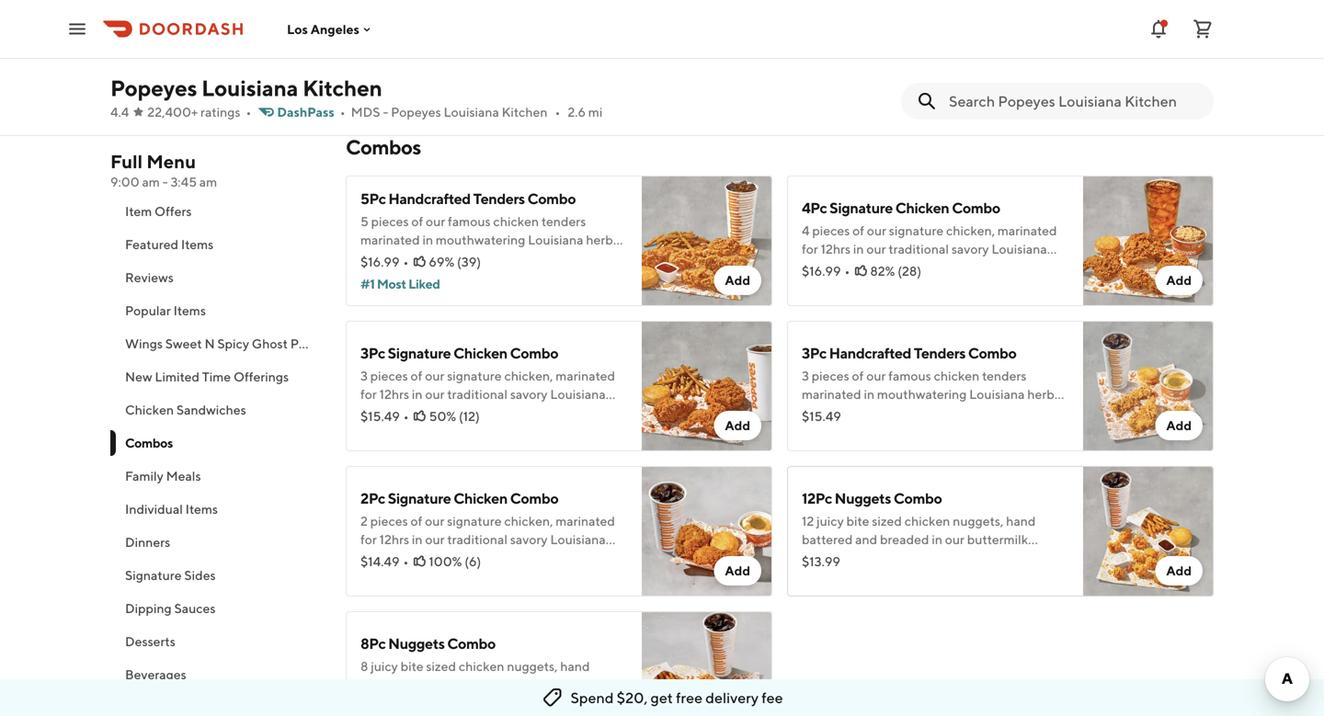 Task type: locate. For each thing, give the bounding box(es) containing it.
am
[[142, 174, 160, 189], [199, 174, 217, 189]]

signature sides
[[125, 568, 216, 583]]

1 horizontal spatial handcrafted
[[829, 344, 912, 362]]

louisiana up 5pc handcrafted tenders combo on the top of page
[[444, 104, 499, 120]]

1 vertical spatial nuggets
[[388, 635, 445, 653]]

3pc for 3pc handcrafted tenders combo
[[802, 344, 827, 362]]

kitchen left '2.6'
[[502, 104, 548, 120]]

12pc nuggets combo image
[[1084, 466, 1214, 597]]

1 vertical spatial handcrafted
[[829, 344, 912, 362]]

$16.99
[[361, 254, 400, 270], [802, 264, 841, 279]]

1 vertical spatial combos
[[125, 436, 173, 451]]

1 horizontal spatial $16.99 •
[[802, 264, 850, 279]]

notification bell image
[[1148, 18, 1170, 40]]

- left the 3:45
[[162, 174, 168, 189]]

add for 4pc signature chicken combo
[[1167, 273, 1192, 288]]

0 horizontal spatial tenders
[[473, 190, 525, 207]]

$14.49
[[361, 554, 400, 569]]

$16.99 • left 82%
[[802, 264, 850, 279]]

open menu image
[[66, 18, 88, 40]]

0 vertical spatial louisiana
[[202, 75, 298, 101]]

tenders for 5pc handcrafted tenders combo
[[473, 190, 525, 207]]

full menu 9:00 am - 3:45 am
[[110, 151, 217, 189]]

$16.99 left 82%
[[802, 264, 841, 279]]

0 horizontal spatial handcrafted
[[388, 190, 471, 207]]

dashpass •
[[277, 104, 345, 120]]

family meals
[[125, 469, 201, 484]]

1 vertical spatial louisiana
[[444, 104, 499, 120]]

new limited time offerings button
[[110, 361, 324, 394]]

1 horizontal spatial $16.99
[[802, 264, 841, 279]]

(12)
[[459, 409, 480, 424]]

- right mds
[[383, 104, 388, 120]]

fee
[[762, 689, 783, 707]]

22,400+
[[147, 104, 198, 120]]

1 horizontal spatial am
[[199, 174, 217, 189]]

kitchen
[[303, 75, 382, 101], [502, 104, 548, 120]]

$15.49
[[361, 409, 400, 424], [802, 409, 841, 424]]

1 horizontal spatial nuggets
[[835, 490, 891, 507]]

nuggets for 12pc
[[835, 490, 891, 507]]

3:45
[[171, 174, 197, 189]]

1 vertical spatial kitchen
[[502, 104, 548, 120]]

combo for 3pc handcrafted tenders combo
[[968, 344, 1017, 362]]

0 items, open order cart image
[[1192, 18, 1214, 40]]

• left mds
[[340, 104, 345, 120]]

tenders
[[473, 190, 525, 207], [914, 344, 966, 362]]

1 horizontal spatial tenders
[[914, 344, 966, 362]]

0 vertical spatial nuggets
[[835, 490, 891, 507]]

items down the family meals button
[[185, 502, 218, 517]]

1 3pc from the left
[[361, 344, 385, 362]]

1 $15.49 from the left
[[361, 409, 400, 424]]

items down item offers "button"
[[181, 237, 214, 252]]

combo for 2pc signature chicken combo
[[510, 490, 559, 507]]

2.6
[[568, 104, 586, 120]]

$15.49 for $15.49 •
[[361, 409, 400, 424]]

1 horizontal spatial popeyes
[[391, 104, 441, 120]]

add
[[725, 273, 751, 288], [1167, 273, 1192, 288], [725, 418, 751, 433], [1167, 418, 1192, 433], [725, 563, 751, 579], [1167, 563, 1192, 579]]

beverages button
[[110, 659, 324, 692]]

chicken up (28)
[[896, 199, 950, 217]]

handcrafted for 5pc
[[388, 190, 471, 207]]

1 vertical spatial popeyes
[[391, 104, 441, 120]]

popeyes
[[110, 75, 197, 101], [391, 104, 441, 120]]

$16.99 • up most
[[361, 254, 409, 270]]

4pc signature chicken combo
[[802, 199, 1001, 217]]

signature up 50%
[[388, 344, 451, 362]]

1 vertical spatial items
[[173, 303, 206, 318]]

$15.49 •
[[361, 409, 409, 424]]

0 horizontal spatial nuggets
[[388, 635, 445, 653]]

0 horizontal spatial $16.99 •
[[361, 254, 409, 270]]

los angeles button
[[287, 21, 374, 37]]

items for individual items
[[185, 502, 218, 517]]

sandwiches
[[176, 402, 246, 418]]

reviews
[[125, 270, 174, 285]]

0 vertical spatial -
[[383, 104, 388, 120]]

chicken down new
[[125, 402, 174, 418]]

0 vertical spatial tenders
[[473, 190, 525, 207]]

8pc nuggets combo image
[[642, 612, 773, 717]]

0 horizontal spatial combos
[[125, 436, 173, 451]]

add button
[[714, 266, 762, 295], [1156, 266, 1203, 295], [714, 411, 762, 441], [1156, 411, 1203, 441], [714, 556, 762, 586], [1156, 556, 1203, 586]]

• left '2.6'
[[555, 104, 560, 120]]

$16.99 for 5pc
[[361, 254, 400, 270]]

1 horizontal spatial kitchen
[[502, 104, 548, 120]]

(39)
[[457, 254, 481, 270]]

$16.99 up most
[[361, 254, 400, 270]]

1 horizontal spatial 3pc
[[802, 344, 827, 362]]

chicken sandwiches
[[125, 402, 246, 418]]

82% (28)
[[870, 264, 922, 279]]

0 vertical spatial combos
[[346, 135, 421, 159]]

popeyes up 22,400+
[[110, 75, 197, 101]]

items for popular items
[[173, 303, 206, 318]]

new limited time offerings
[[125, 369, 289, 384]]

nuggets right 12pc
[[835, 490, 891, 507]]

1 vertical spatial -
[[162, 174, 168, 189]]

tenders up (39)
[[473, 190, 525, 207]]

classic bacon & cheese chicken sandwich combo image
[[642, 0, 773, 97]]

4pc
[[802, 199, 827, 217]]

signature right 2pc
[[388, 490, 451, 507]]

louisiana up ratings in the left top of the page
[[202, 75, 298, 101]]

individual items button
[[110, 493, 324, 526]]

$13.99
[[802, 554, 841, 569]]

am right the 3:45
[[199, 174, 217, 189]]

mi
[[588, 104, 603, 120]]

$16.99 •
[[361, 254, 409, 270], [802, 264, 850, 279]]

items up sweet
[[173, 303, 206, 318]]

2 vertical spatial items
[[185, 502, 218, 517]]

0 vertical spatial items
[[181, 237, 214, 252]]

combos up family
[[125, 436, 173, 451]]

kitchen up mds
[[303, 75, 382, 101]]

-
[[383, 104, 388, 120], [162, 174, 168, 189]]

0 horizontal spatial 3pc
[[361, 344, 385, 362]]

nuggets right 8pc
[[388, 635, 445, 653]]

$16.99 • for 4pc
[[802, 264, 850, 279]]

$15.49 for $15.49
[[802, 409, 841, 424]]

$15.49 up 12pc
[[802, 409, 841, 424]]

handcrafted right 5pc
[[388, 190, 471, 207]]

featured
[[125, 237, 179, 252]]

1 vertical spatial tenders
[[914, 344, 966, 362]]

tenders down (28)
[[914, 344, 966, 362]]

1 horizontal spatial louisiana
[[444, 104, 499, 120]]

$15.49 left 50%
[[361, 409, 400, 424]]

offers
[[155, 204, 192, 219]]

chicken for 4pc signature chicken combo
[[896, 199, 950, 217]]

3pc
[[361, 344, 385, 362], [802, 344, 827, 362]]

signature for 3pc
[[388, 344, 451, 362]]

signature right 4pc
[[830, 199, 893, 217]]

0 horizontal spatial -
[[162, 174, 168, 189]]

combo for 5pc handcrafted tenders combo
[[528, 190, 576, 207]]

handcrafted down 82%
[[829, 344, 912, 362]]

menu
[[146, 151, 196, 172]]

2 3pc from the left
[[802, 344, 827, 362]]

• up #1 most liked
[[403, 254, 409, 270]]

beverages
[[125, 667, 186, 682]]

0 vertical spatial handcrafted
[[388, 190, 471, 207]]

individual items
[[125, 502, 218, 517]]

am right 9:00
[[142, 174, 160, 189]]

0 horizontal spatial am
[[142, 174, 160, 189]]

69%
[[429, 254, 455, 270]]

louisiana
[[202, 75, 298, 101], [444, 104, 499, 120]]

12pc
[[802, 490, 832, 507]]

wings sweet n spicy ghost pepper button
[[110, 327, 333, 361]]

signature up dipping
[[125, 568, 182, 583]]

0 horizontal spatial $15.49
[[361, 409, 400, 424]]

100%
[[429, 554, 462, 569]]

• right $14.49
[[403, 554, 409, 569]]

ghost
[[252, 336, 288, 351]]

handcrafted for 3pc
[[829, 344, 912, 362]]

chicken up (12)
[[454, 344, 508, 362]]

3pc signature chicken combo image
[[642, 321, 773, 452]]

0 vertical spatial kitchen
[[303, 75, 382, 101]]

signature sides button
[[110, 559, 324, 592]]

signature
[[830, 199, 893, 217], [388, 344, 451, 362], [388, 490, 451, 507], [125, 568, 182, 583]]

combos down mds
[[346, 135, 421, 159]]

combos
[[346, 135, 421, 159], [125, 436, 173, 451]]

items for featured items
[[181, 237, 214, 252]]

(28)
[[898, 264, 922, 279]]

nuggets
[[835, 490, 891, 507], [388, 635, 445, 653]]

chicken up '(6)'
[[454, 490, 508, 507]]

9:00
[[110, 174, 139, 189]]

full
[[110, 151, 143, 172]]

handcrafted
[[388, 190, 471, 207], [829, 344, 912, 362]]

delivery
[[706, 689, 759, 707]]

popeyes right mds
[[391, 104, 441, 120]]

popular items button
[[110, 294, 324, 327]]

add button for 5pc handcrafted tenders combo
[[714, 266, 762, 295]]

5pc handcrafted tenders combo image
[[642, 176, 773, 306]]

2 $15.49 from the left
[[802, 409, 841, 424]]

chicken for 2pc signature chicken combo
[[454, 490, 508, 507]]

•
[[246, 104, 251, 120], [340, 104, 345, 120], [555, 104, 560, 120], [403, 254, 409, 270], [845, 264, 850, 279], [404, 409, 409, 424], [403, 554, 409, 569]]

popeyes louisiana kitchen
[[110, 75, 382, 101]]

chicken inside chicken sandwiches button
[[125, 402, 174, 418]]

featured items
[[125, 237, 214, 252]]

0 vertical spatial popeyes
[[110, 75, 197, 101]]

1 horizontal spatial $15.49
[[802, 409, 841, 424]]

0 horizontal spatial $16.99
[[361, 254, 400, 270]]



Task type: vqa. For each thing, say whether or not it's contained in the screenshot.
Delivery button
no



Task type: describe. For each thing, give the bounding box(es) containing it.
sauces
[[174, 601, 216, 616]]

5pc handcrafted tenders combo
[[361, 190, 576, 207]]

angeles
[[311, 21, 360, 37]]

add button for 3pc handcrafted tenders combo
[[1156, 411, 1203, 441]]

spend $20, get free delivery fee
[[571, 689, 783, 707]]

most
[[377, 276, 406, 292]]

desserts
[[125, 634, 176, 649]]

1 am from the left
[[142, 174, 160, 189]]

liked
[[409, 276, 440, 292]]

8pc
[[361, 635, 386, 653]]

69% (39)
[[429, 254, 481, 270]]

add button for 3pc signature chicken combo
[[714, 411, 762, 441]]

5pc
[[361, 190, 386, 207]]

Item Search search field
[[949, 91, 1199, 111]]

nuggets for 8pc
[[388, 635, 445, 653]]

combo for 3pc signature chicken combo
[[510, 344, 559, 362]]

8pc nuggets combo
[[361, 635, 496, 653]]

50%
[[429, 409, 456, 424]]

free
[[676, 689, 703, 707]]

1 horizontal spatial combos
[[346, 135, 421, 159]]

100% (6)
[[429, 554, 481, 569]]

(6)
[[465, 554, 481, 569]]

signature for 2pc
[[388, 490, 451, 507]]

0 horizontal spatial kitchen
[[303, 75, 382, 101]]

chicken for 3pc signature chicken combo
[[454, 344, 508, 362]]

4pc signature chicken combo image
[[1084, 176, 1214, 306]]

desserts button
[[110, 625, 324, 659]]

2pc
[[361, 490, 385, 507]]

combo for 4pc signature chicken combo
[[952, 199, 1001, 217]]

3pc signature chicken combo
[[361, 344, 559, 362]]

reviews button
[[110, 261, 324, 294]]

• down popeyes louisiana kitchen
[[246, 104, 251, 120]]

dipping
[[125, 601, 172, 616]]

dipping sauces
[[125, 601, 216, 616]]

3pc for 3pc signature chicken combo
[[361, 344, 385, 362]]

#1
[[361, 276, 375, 292]]

mds - popeyes louisiana kitchen • 2.6 mi
[[351, 104, 603, 120]]

0 horizontal spatial popeyes
[[110, 75, 197, 101]]

add for 3pc signature chicken combo
[[725, 418, 751, 433]]

los
[[287, 21, 308, 37]]

featured items button
[[110, 228, 324, 261]]

• left 50%
[[404, 409, 409, 424]]

2pc signature chicken combo image
[[642, 466, 773, 597]]

spend
[[571, 689, 614, 707]]

family
[[125, 469, 164, 484]]

chicken sandwiches button
[[110, 394, 324, 427]]

add for 5pc handcrafted tenders combo
[[725, 273, 751, 288]]

50% (12)
[[429, 409, 480, 424]]

• left 82%
[[845, 264, 850, 279]]

sweet
[[165, 336, 202, 351]]

sides
[[184, 568, 216, 583]]

82%
[[870, 264, 895, 279]]

new
[[125, 369, 152, 384]]

$16.99 • for 5pc
[[361, 254, 409, 270]]

ratings
[[201, 104, 240, 120]]

offerings
[[234, 369, 289, 384]]

popular
[[125, 303, 171, 318]]

3pc handcrafted tenders combo
[[802, 344, 1017, 362]]

- inside the full menu 9:00 am - 3:45 am
[[162, 174, 168, 189]]

signature for 4pc
[[830, 199, 893, 217]]

los angeles
[[287, 21, 360, 37]]

add button for 4pc signature chicken combo
[[1156, 266, 1203, 295]]

3pc handcrafted tenders combo image
[[1084, 321, 1214, 452]]

add for 3pc handcrafted tenders combo
[[1167, 418, 1192, 433]]

signature inside signature sides button
[[125, 568, 182, 583]]

$14.49 •
[[361, 554, 409, 569]]

mds
[[351, 104, 380, 120]]

individual
[[125, 502, 183, 517]]

dinners button
[[110, 526, 324, 559]]

add for 2pc signature chicken combo
[[725, 563, 751, 579]]

4.4
[[110, 104, 129, 120]]

time
[[202, 369, 231, 384]]

limited
[[155, 369, 200, 384]]

meals
[[166, 469, 201, 484]]

item offers
[[125, 204, 192, 219]]

dashpass
[[277, 104, 335, 120]]

n
[[205, 336, 215, 351]]

dipping sauces button
[[110, 592, 324, 625]]

2 am from the left
[[199, 174, 217, 189]]

2pc signature chicken combo
[[361, 490, 559, 507]]

add button for 2pc signature chicken combo
[[714, 556, 762, 586]]

$16.99 for 4pc
[[802, 264, 841, 279]]

0 horizontal spatial louisiana
[[202, 75, 298, 101]]

popular items
[[125, 303, 206, 318]]

tenders for 3pc handcrafted tenders combo
[[914, 344, 966, 362]]

spicy
[[217, 336, 249, 351]]

$20,
[[617, 689, 648, 707]]

family meals button
[[110, 460, 324, 493]]

1 horizontal spatial -
[[383, 104, 388, 120]]

pepper
[[290, 336, 333, 351]]

add button for 12pc nuggets combo
[[1156, 556, 1203, 586]]

item offers button
[[110, 195, 324, 228]]

add for 12pc nuggets combo
[[1167, 563, 1192, 579]]

get
[[651, 689, 673, 707]]

dinners
[[125, 535, 170, 550]]

$12.99
[[361, 54, 399, 69]]

wings
[[125, 336, 163, 351]]

#1 most liked
[[361, 276, 440, 292]]

12pc nuggets combo
[[802, 490, 942, 507]]



